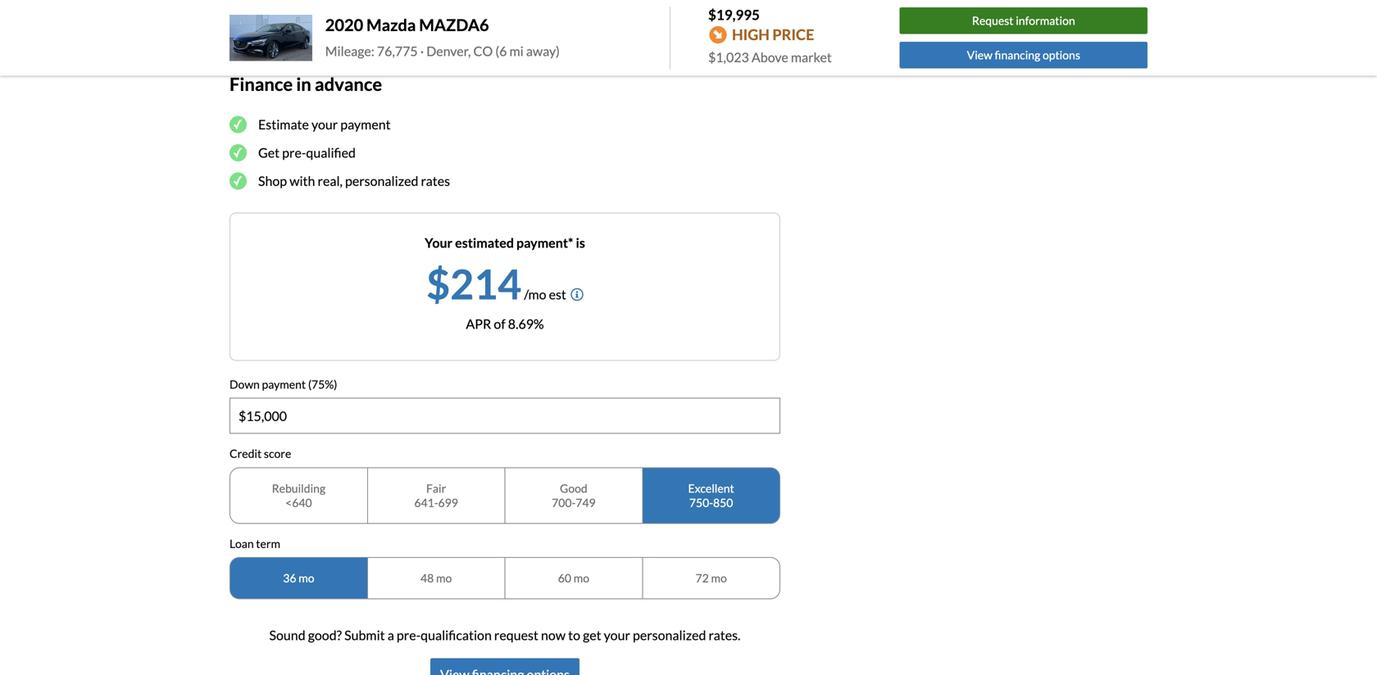 Task type: vqa. For each thing, say whether or not it's contained in the screenshot.
the 8.69%
yes



Task type: describe. For each thing, give the bounding box(es) containing it.
$214
[[427, 259, 522, 308]]

750-
[[690, 496, 714, 510]]

cargurus
[[346, 13, 402, 29]]

mo for 48 mo
[[436, 572, 452, 586]]

term
[[256, 537, 281, 551]]

advance
[[315, 73, 382, 95]]

view
[[968, 48, 993, 62]]

days
[[300, 13, 326, 29]]

rates
[[421, 173, 450, 189]]

699
[[438, 496, 458, 510]]

641-
[[414, 496, 438, 510]]

loan term
[[230, 537, 281, 551]]

request information button
[[900, 8, 1148, 34]]

sound
[[269, 628, 306, 644]]

2020 mazda mazda6 image
[[230, 15, 312, 61]]

real,
[[318, 173, 343, 189]]

mileage:
[[325, 43, 375, 59]]

good
[[560, 482, 588, 496]]

view financing options
[[968, 48, 1081, 62]]

1 vertical spatial pre-
[[397, 628, 421, 644]]

$1,023 above market
[[709, 49, 832, 65]]

down
[[230, 377, 260, 391]]

loan
[[230, 537, 254, 551]]

shop
[[258, 173, 287, 189]]

est
[[549, 286, 567, 302]]

your
[[425, 235, 453, 251]]

36 mo
[[283, 572, 315, 586]]

mi
[[510, 43, 524, 59]]

away)
[[526, 43, 560, 59]]

48 mo
[[421, 572, 452, 586]]

1 21 days at this dealership image from the left
[[230, 0, 269, 29]]

credit
[[230, 447, 262, 461]]

0 horizontal spatial pre-
[[282, 145, 306, 161]]

finance
[[230, 73, 293, 95]]

to
[[568, 628, 581, 644]]

is
[[576, 235, 585, 251]]

above
[[752, 49, 789, 65]]

76,775
[[377, 43, 418, 59]]

<640
[[286, 496, 312, 510]]

mo for 36 mo
[[299, 572, 315, 586]]

rebuilding
[[272, 482, 326, 496]]

apr
[[466, 316, 492, 332]]

72 mo
[[696, 572, 727, 586]]

$214 /mo est
[[427, 259, 567, 308]]

apr of 8.69%
[[466, 316, 544, 332]]

rebuilding <640
[[272, 482, 326, 510]]

get
[[583, 628, 602, 644]]

a
[[388, 628, 394, 644]]

8.69%
[[508, 316, 544, 332]]

(6
[[496, 43, 507, 59]]

$19,995
[[709, 6, 760, 23]]

mo for 60 mo
[[574, 572, 590, 586]]

0 horizontal spatial your
[[312, 116, 338, 132]]

credit score
[[230, 447, 291, 461]]

749
[[576, 496, 596, 510]]

0 vertical spatial payment
[[341, 116, 391, 132]]

72
[[696, 572, 709, 586]]

options
[[1043, 48, 1081, 62]]

2020
[[325, 15, 364, 35]]

qualification
[[421, 628, 492, 644]]

your estimated payment* is
[[425, 235, 585, 251]]

price
[[773, 26, 815, 44]]

$1,023
[[709, 49, 749, 65]]

request
[[495, 628, 539, 644]]

0 vertical spatial ·
[[404, 13, 408, 29]]

of
[[494, 316, 506, 332]]

now
[[541, 628, 566, 644]]

denver,
[[427, 43, 471, 59]]

1 horizontal spatial your
[[604, 628, 631, 644]]

qualified
[[306, 145, 356, 161]]

payment*
[[517, 235, 574, 251]]

shop with real, personalized rates
[[258, 173, 450, 189]]

get pre-qualified
[[258, 145, 356, 161]]

· inside 2020 mazda mazda6 mileage: 76,775 · denver, co (6 mi away)
[[421, 43, 424, 59]]

700-
[[552, 496, 576, 510]]

1 vertical spatial personalized
[[633, 628, 707, 644]]

in
[[296, 73, 312, 95]]

view financing options button
[[900, 42, 1148, 68]]

850
[[714, 496, 734, 510]]



Task type: locate. For each thing, give the bounding box(es) containing it.
high price
[[732, 26, 815, 44]]

with
[[290, 173, 315, 189]]

mo right '60'
[[574, 572, 590, 586]]

rates.
[[709, 628, 741, 644]]

market
[[791, 49, 832, 65]]

finance in advance
[[230, 73, 382, 95]]

4 mo from the left
[[711, 572, 727, 586]]

0 horizontal spatial payment
[[262, 377, 306, 391]]

request information
[[973, 14, 1076, 28]]

payment
[[341, 116, 391, 132], [262, 377, 306, 391]]

mo right 72
[[711, 572, 727, 586]]

excellent 750-850
[[689, 482, 735, 510]]

1 vertical spatial payment
[[262, 377, 306, 391]]

excellent
[[689, 482, 735, 496]]

0 vertical spatial pre-
[[282, 145, 306, 161]]

pre-
[[282, 145, 306, 161], [397, 628, 421, 644]]

submit
[[345, 628, 385, 644]]

pre- right 'get'
[[282, 145, 306, 161]]

get
[[258, 145, 280, 161]]

1
[[411, 13, 418, 29]]

your right get
[[604, 628, 631, 644]]

sound good? submit a pre-qualification request now to get your personalized rates.
[[269, 628, 741, 644]]

1 horizontal spatial personalized
[[633, 628, 707, 644]]

co
[[474, 43, 493, 59]]

mo right 36
[[299, 572, 315, 586]]

·
[[404, 13, 408, 29], [421, 43, 424, 59]]

1 mo from the left
[[299, 572, 315, 586]]

financing
[[995, 48, 1041, 62]]

estimate your payment
[[258, 116, 391, 132]]

personalized
[[345, 173, 419, 189], [633, 628, 707, 644]]

Down payment (75%) text field
[[230, 399, 780, 434]]

1 horizontal spatial pre-
[[397, 628, 421, 644]]

1 horizontal spatial ·
[[421, 43, 424, 59]]

info circle image
[[571, 288, 584, 301]]

1 vertical spatial your
[[604, 628, 631, 644]]

0 vertical spatial personalized
[[345, 173, 419, 189]]

good?
[[308, 628, 342, 644]]

fair 641-699
[[414, 482, 458, 510]]

1 horizontal spatial payment
[[341, 116, 391, 132]]

estimate
[[258, 116, 309, 132]]

(75%)
[[308, 377, 337, 391]]

your up the qualified
[[312, 116, 338, 132]]

· right 76,775 in the top left of the page
[[421, 43, 424, 59]]

0 horizontal spatial personalized
[[345, 173, 419, 189]]

down payment (75%)
[[230, 377, 337, 391]]

0 vertical spatial your
[[312, 116, 338, 132]]

0 horizontal spatial ·
[[404, 13, 408, 29]]

2020 mazda mazda6 mileage: 76,775 · denver, co (6 mi away)
[[325, 15, 560, 59]]

good 700-749
[[552, 482, 596, 510]]

high
[[732, 26, 770, 44]]

request
[[973, 14, 1014, 28]]

· left 1
[[404, 13, 408, 29]]

21 days on cargurus · 1 save
[[282, 13, 446, 29]]

36
[[283, 572, 296, 586]]

information
[[1016, 14, 1076, 28]]

48
[[421, 572, 434, 586]]

fair
[[426, 482, 446, 496]]

score
[[264, 447, 291, 461]]

21
[[282, 13, 297, 29]]

on
[[329, 13, 343, 29]]

personalized left rates.
[[633, 628, 707, 644]]

2 21 days at this dealership image from the left
[[236, 0, 262, 22]]

1 vertical spatial ·
[[421, 43, 424, 59]]

60
[[558, 572, 572, 586]]

mazda6
[[419, 15, 489, 35]]

mazda
[[367, 15, 416, 35]]

3 mo from the left
[[574, 572, 590, 586]]

21 days at this dealership image
[[230, 0, 269, 29], [236, 0, 262, 22]]

your
[[312, 116, 338, 132], [604, 628, 631, 644]]

payment down advance
[[341, 116, 391, 132]]

payment left (75%)
[[262, 377, 306, 391]]

mo right 48
[[436, 572, 452, 586]]

personalized right "real,"
[[345, 173, 419, 189]]

60 mo
[[558, 572, 590, 586]]

pre- right a
[[397, 628, 421, 644]]

/mo
[[524, 286, 547, 302]]

save
[[421, 13, 446, 29]]

mo for 72 mo
[[711, 572, 727, 586]]

2 mo from the left
[[436, 572, 452, 586]]



